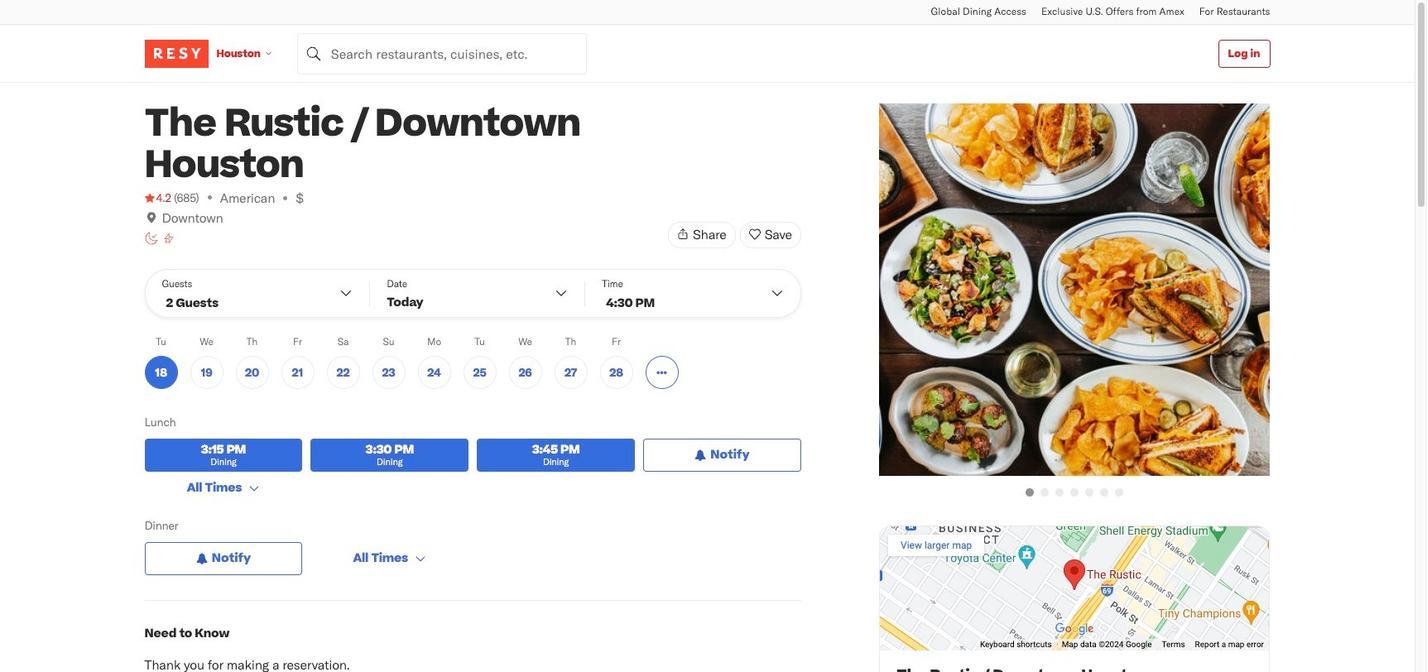 Task type: locate. For each thing, give the bounding box(es) containing it.
None field
[[297, 33, 587, 74]]

4.2 out of 5 stars image
[[145, 190, 171, 206]]



Task type: describe. For each thing, give the bounding box(es) containing it.
Search restaurants, cuisines, etc. text field
[[297, 33, 587, 74]]



Task type: vqa. For each thing, say whether or not it's contained in the screenshot.
891 reviews ELEMENT
no



